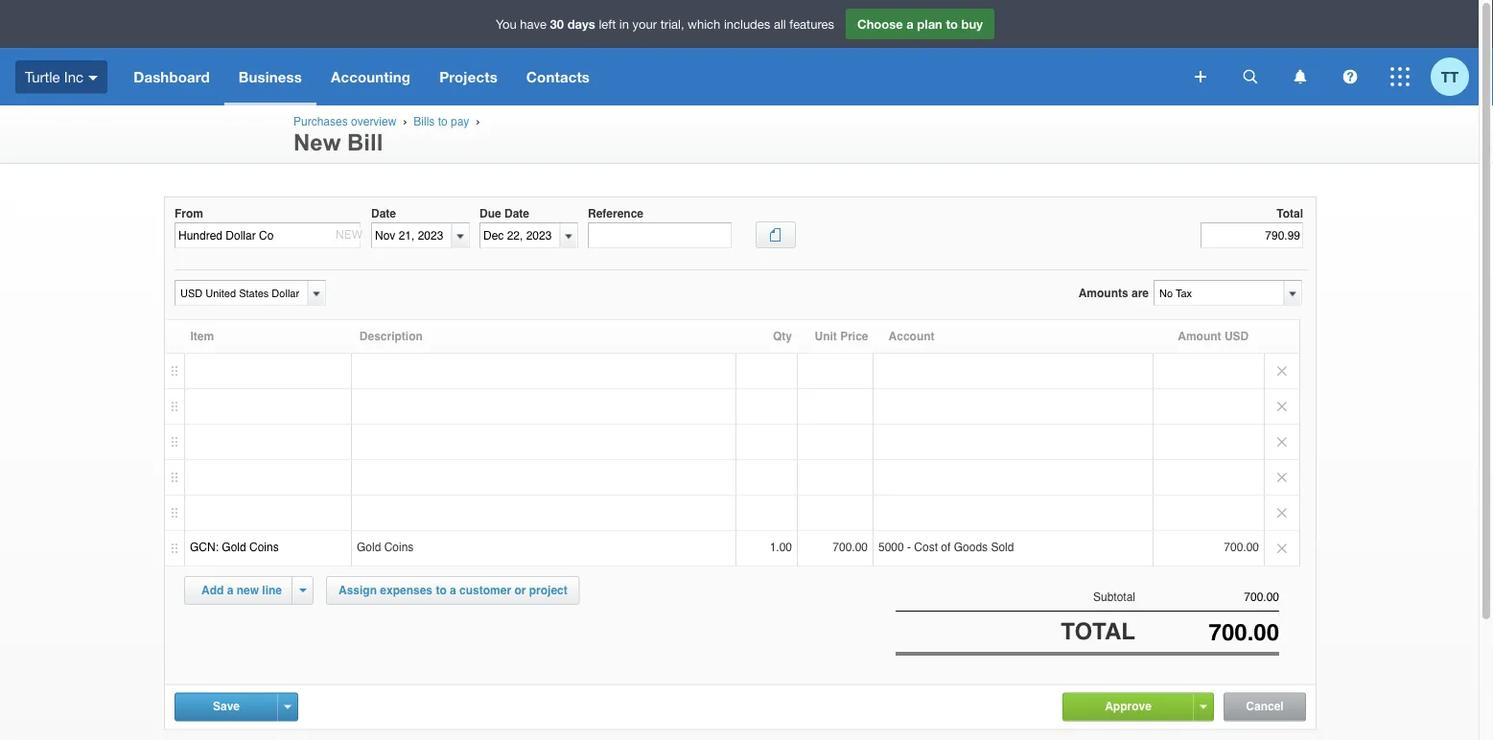 Task type: locate. For each thing, give the bounding box(es) containing it.
save link
[[176, 694, 277, 720]]

0 horizontal spatial date
[[371, 207, 396, 220]]

gold
[[222, 541, 246, 554], [357, 541, 381, 554]]

a for line
[[227, 584, 233, 598]]

0 horizontal spatial 700.00
[[833, 541, 868, 554]]

2 gold from the left
[[357, 541, 381, 554]]

includes
[[724, 16, 770, 31]]

1 vertical spatial delete line item image
[[1265, 425, 1300, 459]]

1 horizontal spatial ›
[[476, 115, 480, 128]]

0 horizontal spatial gold
[[222, 541, 246, 554]]

delete line item image
[[1265, 354, 1300, 388], [1265, 460, 1300, 495], [1265, 531, 1300, 566]]

1 › from the left
[[403, 115, 407, 128]]

Total text field
[[1201, 223, 1303, 249]]

navigation containing dashboard
[[119, 48, 1182, 106]]

more approve options... image
[[1200, 706, 1207, 709]]

a left plan
[[907, 16, 914, 31]]

0 vertical spatial to
[[946, 16, 958, 31]]

a
[[907, 16, 914, 31], [450, 584, 456, 597], [227, 584, 233, 598]]

turtle inc
[[25, 68, 84, 85]]

date up date text field
[[371, 207, 396, 220]]

usd
[[1225, 330, 1249, 343]]

a left customer on the bottom of the page
[[450, 584, 456, 597]]

tt button
[[1431, 48, 1479, 106]]

left
[[599, 16, 616, 31]]

due date
[[480, 207, 529, 220]]

1 vertical spatial to
[[438, 115, 448, 129]]

unit price
[[815, 330, 868, 343]]

cancel
[[1246, 700, 1284, 714]]

3 delete line item image from the top
[[1265, 531, 1300, 566]]

30
[[550, 16, 564, 31]]

gcn: gold coins
[[190, 541, 279, 554]]

more save options... image
[[284, 706, 291, 709]]

2 date from the left
[[504, 207, 529, 220]]

coins
[[249, 541, 279, 554], [384, 541, 414, 554]]

gold up assign
[[357, 541, 381, 554]]

more add line options... image
[[300, 589, 306, 593]]

business
[[239, 68, 302, 85]]

have
[[520, 16, 547, 31]]

1 horizontal spatial coins
[[384, 541, 414, 554]]

to right expenses
[[436, 584, 447, 597]]

2 horizontal spatial a
[[907, 16, 914, 31]]

2 vertical spatial to
[[436, 584, 447, 597]]

None text field
[[175, 223, 361, 249], [1155, 281, 1283, 305], [175, 223, 361, 249], [1155, 281, 1283, 305]]

gold right 'gcn:' at the left
[[222, 541, 246, 554]]

a for to
[[907, 16, 914, 31]]

1 horizontal spatial date
[[504, 207, 529, 220]]

are
[[1132, 286, 1149, 300]]

1 delete line item image from the top
[[1265, 354, 1300, 388]]

you have 30 days left in your trial, which includes all features
[[496, 16, 834, 31]]

1.00
[[770, 541, 792, 554]]

0 vertical spatial delete line item image
[[1265, 389, 1300, 424]]

2 vertical spatial delete line item image
[[1265, 496, 1300, 530]]

1 coins from the left
[[249, 541, 279, 554]]

or
[[514, 584, 526, 597]]

contacts
[[526, 68, 590, 85]]

unit
[[815, 330, 837, 343]]

item
[[190, 330, 214, 343]]

amount
[[1178, 330, 1221, 343]]

1 svg image from the left
[[1243, 70, 1258, 84]]

0 horizontal spatial coins
[[249, 541, 279, 554]]

approve link
[[1064, 694, 1193, 720]]

1 horizontal spatial gold
[[357, 541, 381, 554]]

add a new line
[[201, 584, 282, 598]]

2 delete line item image from the top
[[1265, 460, 1300, 495]]

› right the pay
[[476, 115, 480, 128]]

2 › from the left
[[476, 115, 480, 128]]

to left the pay
[[438, 115, 448, 129]]

assign expenses to a customer or project link
[[326, 576, 580, 605]]

navigation
[[119, 48, 1182, 106]]

banner
[[0, 0, 1479, 106]]

to
[[946, 16, 958, 31], [438, 115, 448, 129], [436, 584, 447, 597]]

bills to pay link
[[414, 115, 469, 129]]

700.00
[[833, 541, 868, 554], [1224, 541, 1259, 554]]

plan
[[917, 16, 943, 31]]

0 horizontal spatial ›
[[403, 115, 407, 128]]

›
[[403, 115, 407, 128], [476, 115, 480, 128]]

1 horizontal spatial svg image
[[1343, 70, 1358, 84]]

svg image
[[1391, 67, 1410, 86], [1294, 70, 1307, 84], [1195, 71, 1207, 82], [88, 76, 98, 80]]

0 horizontal spatial a
[[227, 584, 233, 598]]

svg image inside turtle inc popup button
[[88, 76, 98, 80]]

a right add
[[227, 584, 233, 598]]

gcn:
[[190, 541, 219, 554]]

coins up line
[[249, 541, 279, 554]]

1 gold from the left
[[222, 541, 246, 554]]

delete line item image
[[1265, 389, 1300, 424], [1265, 425, 1300, 459], [1265, 496, 1300, 530]]

date up due date text box
[[504, 207, 529, 220]]

choose
[[857, 16, 903, 31]]

add
[[201, 584, 224, 598]]

to left buy
[[946, 16, 958, 31]]

2 vertical spatial delete line item image
[[1265, 531, 1300, 566]]

pay
[[451, 115, 469, 129]]

date
[[371, 207, 396, 220], [504, 207, 529, 220]]

business button
[[224, 48, 317, 106]]

None text field
[[176, 281, 305, 305], [1136, 591, 1279, 604], [1136, 620, 1279, 646], [176, 281, 305, 305], [1136, 591, 1279, 604], [1136, 620, 1279, 646]]

turtle
[[25, 68, 60, 85]]

0 horizontal spatial svg image
[[1243, 70, 1258, 84]]

price
[[840, 330, 868, 343]]

coins up expenses
[[384, 541, 414, 554]]

buy
[[962, 16, 983, 31]]

svg image
[[1243, 70, 1258, 84], [1343, 70, 1358, 84]]

projects button
[[425, 48, 512, 106]]

1 horizontal spatial 700.00
[[1224, 541, 1259, 554]]

which
[[688, 16, 721, 31]]

1 vertical spatial delete line item image
[[1265, 460, 1300, 495]]

due
[[480, 207, 501, 220]]

dashboard link
[[119, 48, 224, 106]]

› left 'bills'
[[403, 115, 407, 128]]

0 vertical spatial delete line item image
[[1265, 354, 1300, 388]]



Task type: vqa. For each thing, say whether or not it's contained in the screenshot.
Add a new line Link on the left of page
yes



Task type: describe. For each thing, give the bounding box(es) containing it.
to inside purchases overview › bills to pay › new bill
[[438, 115, 448, 129]]

accounting button
[[317, 48, 425, 106]]

Reference text field
[[588, 223, 732, 249]]

new
[[237, 584, 259, 598]]

save
[[213, 700, 240, 714]]

cost
[[914, 541, 938, 554]]

project
[[529, 584, 568, 597]]

contacts button
[[512, 48, 604, 106]]

Date text field
[[372, 224, 452, 248]]

cancel button
[[1225, 694, 1305, 721]]

days
[[567, 16, 595, 31]]

-
[[907, 541, 911, 554]]

amounts
[[1079, 286, 1129, 300]]

1 horizontal spatial a
[[450, 584, 456, 597]]

goods
[[954, 541, 988, 554]]

assign expenses to a customer or project
[[339, 584, 568, 597]]

1 date from the left
[[371, 207, 396, 220]]

2 700.00 from the left
[[1224, 541, 1259, 554]]

bill
[[347, 130, 383, 155]]

amount usd
[[1178, 330, 1249, 343]]

trial,
[[661, 16, 684, 31]]

turtle inc button
[[0, 48, 119, 106]]

2 delete line item image from the top
[[1265, 425, 1300, 459]]

purchases overview link
[[293, 115, 396, 129]]

1 delete line item image from the top
[[1265, 389, 1300, 424]]

3 delete line item image from the top
[[1265, 496, 1300, 530]]

5000
[[879, 541, 904, 554]]

add a new line link
[[190, 577, 293, 604]]

all
[[774, 16, 786, 31]]

from
[[175, 207, 203, 220]]

sold
[[991, 541, 1014, 554]]

purchases overview › bills to pay › new bill
[[293, 115, 483, 155]]

to inside banner
[[946, 16, 958, 31]]

1 700.00 from the left
[[833, 541, 868, 554]]

features
[[790, 16, 834, 31]]

new
[[336, 228, 363, 241]]

expenses
[[380, 584, 433, 597]]

bills
[[414, 115, 435, 129]]

your
[[633, 16, 657, 31]]

inc
[[64, 68, 84, 85]]

subtotal
[[1093, 590, 1136, 604]]

new
[[293, 130, 341, 155]]

of
[[941, 541, 951, 554]]

choose a plan to buy
[[857, 16, 983, 31]]

account
[[889, 330, 935, 343]]

total
[[1061, 619, 1136, 645]]

2 coins from the left
[[384, 541, 414, 554]]

tt
[[1441, 68, 1459, 85]]

dashboard
[[133, 68, 210, 85]]

assign
[[339, 584, 377, 597]]

projects
[[439, 68, 498, 85]]

in
[[619, 16, 629, 31]]

amounts are
[[1079, 286, 1149, 300]]

line
[[262, 584, 282, 598]]

Due Date text field
[[481, 224, 560, 248]]

purchases
[[293, 115, 348, 129]]

customer
[[459, 584, 511, 597]]

description
[[359, 330, 423, 343]]

approve
[[1105, 700, 1152, 714]]

accounting
[[331, 68, 411, 85]]

total
[[1277, 207, 1303, 220]]

banner containing dashboard
[[0, 0, 1479, 106]]

reference
[[588, 207, 644, 220]]

overview
[[351, 115, 396, 129]]

gold coins
[[357, 541, 414, 554]]

5000 - cost of goods sold
[[879, 541, 1014, 554]]

you
[[496, 16, 517, 31]]

qty
[[773, 330, 792, 343]]

2 svg image from the left
[[1343, 70, 1358, 84]]



